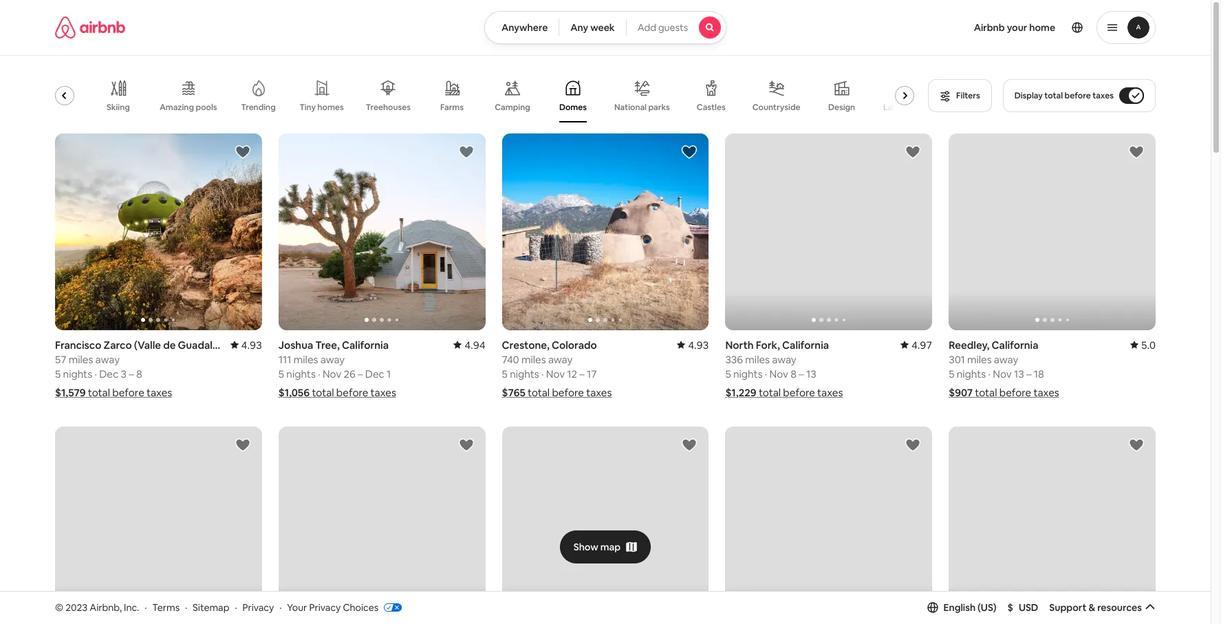 Task type: vqa. For each thing, say whether or not it's contained in the screenshot.


Task type: locate. For each thing, give the bounding box(es) containing it.
nights up $1,579
[[63, 367, 92, 381]]

before inside button
[[1065, 90, 1092, 101]]

0 horizontal spatial 13
[[807, 367, 817, 381]]

2 away from the left
[[321, 353, 345, 366]]

dec inside 57 miles away 5 nights · dec 3 – 8 $1,579 total before taxes
[[99, 367, 118, 381]]

740
[[502, 353, 520, 366]]

add to wishlist: marysville, california image
[[682, 437, 698, 453]]

before right "$1,229" on the bottom right of page
[[784, 386, 816, 399]]

5 down 336
[[726, 367, 732, 381]]

·
[[95, 367, 97, 381], [318, 367, 321, 381], [542, 367, 544, 381], [765, 367, 768, 381], [989, 367, 991, 381], [145, 601, 147, 614], [185, 601, 187, 614], [235, 601, 237, 614], [280, 601, 282, 614]]

anywhere button
[[485, 11, 560, 44]]

miles
[[69, 353, 93, 366], [294, 353, 318, 366], [522, 353, 546, 366], [746, 353, 770, 366], [968, 353, 992, 366]]

nights down 740
[[510, 367, 539, 381]]

0 horizontal spatial privacy
[[243, 601, 274, 614]]

· down reedley,
[[989, 367, 991, 381]]

english (us) button
[[928, 602, 997, 614]]

5 inside joshua tree, california 111 miles away 5 nights · nov 26 – dec 1 $1,056 total before taxes
[[279, 367, 284, 381]]

away inside 57 miles away 5 nights · dec 3 – 8 $1,579 total before taxes
[[95, 353, 120, 366]]

1 horizontal spatial dec
[[365, 367, 385, 381]]

0 horizontal spatial dec
[[99, 367, 118, 381]]

1 horizontal spatial 13
[[1015, 367, 1025, 381]]

5 down 740
[[502, 367, 508, 381]]

1 vertical spatial add to wishlist: joshua tree, california image
[[905, 437, 922, 453]]

away down 'tree,'
[[321, 353, 345, 366]]

farms
[[440, 102, 464, 113]]

miles down reedley,
[[968, 353, 992, 366]]

before
[[1065, 90, 1092, 101], [112, 386, 144, 399], [337, 386, 369, 399], [552, 386, 584, 399], [784, 386, 816, 399], [1000, 386, 1032, 399]]

crestone,
[[502, 339, 550, 352]]

nights up "$1,229" on the bottom right of page
[[734, 367, 763, 381]]

privacy
[[243, 601, 274, 614], [309, 601, 341, 614]]

12
[[567, 367, 578, 381]]

away right 57 on the left bottom of page
[[95, 353, 120, 366]]

before inside the north fork, california 336 miles away 5 nights · nov 8 – 13 $1,229 total before taxes
[[784, 386, 816, 399]]

8
[[136, 367, 142, 381], [791, 367, 797, 381]]

mansions
[[40, 102, 76, 113]]

· inside crestone, colorado 740 miles away 5 nights · nov 12 – 17 $765 total before taxes
[[542, 367, 544, 381]]

miles inside the north fork, california 336 miles away 5 nights · nov 8 – 13 $1,229 total before taxes
[[746, 353, 770, 366]]

–
[[129, 367, 134, 381], [358, 367, 363, 381], [580, 367, 585, 381], [799, 367, 805, 381], [1027, 367, 1032, 381]]

total
[[1045, 90, 1064, 101], [88, 386, 110, 399], [312, 386, 334, 399], [528, 386, 550, 399], [759, 386, 781, 399], [976, 386, 998, 399]]

total right $765
[[528, 386, 550, 399]]

2 8 from the left
[[791, 367, 797, 381]]

1 nov from the left
[[323, 367, 342, 381]]

nov left 26
[[323, 367, 342, 381]]

taxes inside the north fork, california 336 miles away 5 nights · nov 8 – 13 $1,229 total before taxes
[[818, 386, 843, 399]]

choices
[[343, 601, 379, 614]]

· down fork,
[[765, 367, 768, 381]]

nov inside the north fork, california 336 miles away 5 nights · nov 8 – 13 $1,229 total before taxes
[[770, 367, 789, 381]]

18
[[1034, 367, 1045, 381]]

2 nights from the left
[[287, 367, 316, 381]]

away
[[95, 353, 120, 366], [321, 353, 345, 366], [549, 353, 573, 366], [773, 353, 797, 366], [995, 353, 1019, 366]]

5 5 from the left
[[949, 367, 955, 381]]

5 away from the left
[[995, 353, 1019, 366]]

2 privacy from the left
[[309, 601, 341, 614]]

· right terms link
[[185, 601, 187, 614]]

dec
[[99, 367, 118, 381], [365, 367, 385, 381]]

2 california from the left
[[783, 339, 830, 352]]

1 dec from the left
[[99, 367, 118, 381]]

3 miles from the left
[[522, 353, 546, 366]]

away up the 12
[[549, 353, 573, 366]]

4.93 out of 5 average rating image
[[230, 339, 262, 352]]

privacy left your
[[243, 601, 274, 614]]

nights inside crestone, colorado 740 miles away 5 nights · nov 12 – 17 $765 total before taxes
[[510, 367, 539, 381]]

4.93 left the north
[[688, 339, 709, 352]]

3 california from the left
[[992, 339, 1039, 352]]

total inside 57 miles away 5 nights · dec 3 – 8 $1,579 total before taxes
[[88, 386, 110, 399]]

miles down fork,
[[746, 353, 770, 366]]

amazing pools
[[160, 102, 217, 113]]

add to wishlist: reedley, california image
[[1129, 144, 1145, 160]]

2 horizontal spatial california
[[992, 339, 1039, 352]]

0 horizontal spatial 4.93
[[241, 339, 262, 352]]

3 nov from the left
[[770, 367, 789, 381]]

add to wishlist: joshua tree, california image
[[458, 144, 475, 160], [905, 437, 922, 453]]

4.93
[[241, 339, 262, 352], [688, 339, 709, 352]]

4.93 out of 5 average rating image
[[677, 339, 709, 352]]

57
[[55, 353, 66, 366]]

support & resources button
[[1050, 602, 1156, 614]]

before down 26
[[337, 386, 369, 399]]

nov left 18
[[994, 367, 1012, 381]]

total inside button
[[1045, 90, 1064, 101]]

· left "3"
[[95, 367, 97, 381]]

your privacy choices
[[287, 601, 379, 614]]

· left the 12
[[542, 367, 544, 381]]

3 5 from the left
[[502, 367, 508, 381]]

– inside 57 miles away 5 nights · dec 3 – 8 $1,579 total before taxes
[[129, 367, 134, 381]]

add to wishlist: crestone, colorado image
[[682, 144, 698, 160]]

nov inside joshua tree, california 111 miles away 5 nights · nov 26 – dec 1 $1,056 total before taxes
[[323, 367, 342, 381]]

1 horizontal spatial add to wishlist: joshua tree, california image
[[905, 437, 922, 453]]

california up 18
[[992, 339, 1039, 352]]

2 5 from the left
[[279, 367, 284, 381]]

4 miles from the left
[[746, 353, 770, 366]]

0 horizontal spatial california
[[342, 339, 389, 352]]

show map
[[574, 541, 621, 553]]

301
[[949, 353, 966, 366]]

2 miles from the left
[[294, 353, 318, 366]]

5.0 out of 5 average rating image
[[1131, 339, 1156, 352]]

1 miles from the left
[[69, 353, 93, 366]]

add to wishlist: landers, california image
[[458, 437, 475, 453]]

total right "$1,229" on the bottom right of page
[[759, 386, 781, 399]]

total right $907
[[976, 386, 998, 399]]

1 horizontal spatial california
[[783, 339, 830, 352]]

california for 111 miles away
[[342, 339, 389, 352]]

homes
[[318, 102, 344, 113]]

&
[[1089, 602, 1096, 614]]

california for 336 miles away
[[783, 339, 830, 352]]

nov inside reedley, california 301 miles away 5 nights · nov 13 – 18 $907 total before taxes
[[994, 367, 1012, 381]]

©
[[55, 601, 63, 614]]

13
[[807, 367, 817, 381], [1015, 367, 1025, 381]]

taxes inside button
[[1093, 90, 1115, 101]]

1 nights from the left
[[63, 367, 92, 381]]

california
[[342, 339, 389, 352], [783, 339, 830, 352], [992, 339, 1039, 352]]

guests
[[659, 21, 688, 34]]

domes
[[560, 102, 587, 113]]

total inside crestone, colorado 740 miles away 5 nights · nov 12 – 17 $765 total before taxes
[[528, 386, 550, 399]]

away right 301
[[995, 353, 1019, 366]]

4 5 from the left
[[726, 367, 732, 381]]

miles down crestone,
[[522, 353, 546, 366]]

2 dec from the left
[[365, 367, 385, 381]]

privacy right your
[[309, 601, 341, 614]]

4 – from the left
[[799, 367, 805, 381]]

north
[[726, 339, 754, 352]]

1 – from the left
[[129, 367, 134, 381]]

4.94 out of 5 average rating image
[[454, 339, 486, 352]]

dec inside joshua tree, california 111 miles away 5 nights · nov 26 – dec 1 $1,056 total before taxes
[[365, 367, 385, 381]]

111
[[279, 353, 292, 366]]

group containing national parks
[[38, 69, 922, 123]]

– inside reedley, california 301 miles away 5 nights · nov 13 – 18 $907 total before taxes
[[1027, 367, 1032, 381]]

sitemap link
[[193, 601, 230, 614]]

away inside the north fork, california 336 miles away 5 nights · nov 8 – 13 $1,229 total before taxes
[[773, 353, 797, 366]]

california up 26
[[342, 339, 389, 352]]

total right $1,579
[[88, 386, 110, 399]]

total right display
[[1045, 90, 1064, 101]]

5 miles from the left
[[968, 353, 992, 366]]

dec left "3"
[[99, 367, 118, 381]]

miles down the "joshua"
[[294, 353, 318, 366]]

taxes inside reedley, california 301 miles away 5 nights · nov 13 – 18 $907 total before taxes
[[1034, 386, 1060, 399]]

before right display
[[1065, 90, 1092, 101]]

1 horizontal spatial 8
[[791, 367, 797, 381]]

dec left 1
[[365, 367, 385, 381]]

5 inside 57 miles away 5 nights · dec 3 – 8 $1,579 total before taxes
[[55, 367, 61, 381]]

1 8 from the left
[[136, 367, 142, 381]]

california inside the north fork, california 336 miles away 5 nights · nov 8 – 13 $1,229 total before taxes
[[783, 339, 830, 352]]

17
[[587, 367, 597, 381]]

13 inside reedley, california 301 miles away 5 nights · nov 13 – 18 $907 total before taxes
[[1015, 367, 1025, 381]]

5 down 301
[[949, 367, 955, 381]]

nov left the 12
[[546, 367, 565, 381]]

4 nov from the left
[[994, 367, 1012, 381]]

5
[[55, 367, 61, 381], [279, 367, 284, 381], [502, 367, 508, 381], [726, 367, 732, 381], [949, 367, 955, 381]]

3 – from the left
[[580, 367, 585, 381]]

· down 'tree,'
[[318, 367, 321, 381]]

3 nights from the left
[[510, 367, 539, 381]]

nights up $1,056 at the bottom
[[287, 367, 316, 381]]

1 away from the left
[[95, 353, 120, 366]]

california right fork,
[[783, 339, 830, 352]]

4 away from the left
[[773, 353, 797, 366]]

2 – from the left
[[358, 367, 363, 381]]

4 nights from the left
[[734, 367, 763, 381]]

5 down the 111
[[279, 367, 284, 381]]

1 5 from the left
[[55, 367, 61, 381]]

design
[[829, 102, 856, 113]]

tiny
[[300, 102, 316, 113]]

nights down 301
[[957, 367, 987, 381]]

profile element
[[744, 0, 1157, 55]]

trending
[[241, 102, 276, 113]]

miles inside crestone, colorado 740 miles away 5 nights · nov 12 – 17 $765 total before taxes
[[522, 353, 546, 366]]

show map button
[[560, 530, 651, 564]]

1 privacy from the left
[[243, 601, 274, 614]]

8 inside 57 miles away 5 nights · dec 3 – 8 $1,579 total before taxes
[[136, 367, 142, 381]]

north fork, california 336 miles away 5 nights · nov 8 – 13 $1,229 total before taxes
[[726, 339, 843, 399]]

1 horizontal spatial privacy
[[309, 601, 341, 614]]

3 away from the left
[[549, 353, 573, 366]]

2 13 from the left
[[1015, 367, 1025, 381]]

miles right 57 on the left bottom of page
[[69, 353, 93, 366]]

· inside the north fork, california 336 miles away 5 nights · nov 8 – 13 $1,229 total before taxes
[[765, 367, 768, 381]]

taxes inside 57 miles away 5 nights · dec 3 – 8 $1,579 total before taxes
[[147, 386, 172, 399]]

group
[[38, 69, 922, 123], [55, 134, 262, 330], [279, 134, 486, 330], [502, 134, 709, 330], [726, 134, 933, 330], [949, 134, 1156, 330], [55, 427, 262, 623], [279, 427, 486, 623], [502, 427, 709, 623], [726, 427, 933, 623], [949, 427, 1156, 623]]

add to wishlist: francisco zarco (valle de guadalupe), mexico image
[[235, 144, 251, 160]]

away down fork,
[[773, 353, 797, 366]]

treehouses
[[366, 102, 411, 113]]

8 inside the north fork, california 336 miles away 5 nights · nov 8 – 13 $1,229 total before taxes
[[791, 367, 797, 381]]

countryside
[[753, 102, 801, 113]]

miles inside reedley, california 301 miles away 5 nights · nov 13 – 18 $907 total before taxes
[[968, 353, 992, 366]]

camping
[[495, 102, 531, 113]]

away inside crestone, colorado 740 miles away 5 nights · nov 12 – 17 $765 total before taxes
[[549, 353, 573, 366]]

before down the 12
[[552, 386, 584, 399]]

· right inc.
[[145, 601, 147, 614]]

5 down 57 on the left bottom of page
[[55, 367, 61, 381]]

1 california from the left
[[342, 339, 389, 352]]

$1,229
[[726, 386, 757, 399]]

reedley,
[[949, 339, 990, 352]]

0 horizontal spatial 8
[[136, 367, 142, 381]]

nights
[[63, 367, 92, 381], [287, 367, 316, 381], [510, 367, 539, 381], [734, 367, 763, 381], [957, 367, 987, 381]]

before inside 57 miles away 5 nights · dec 3 – 8 $1,579 total before taxes
[[112, 386, 144, 399]]

add guests button
[[626, 11, 727, 44]]

0 horizontal spatial add to wishlist: joshua tree, california image
[[458, 144, 475, 160]]

1 4.93 from the left
[[241, 339, 262, 352]]

any week
[[571, 21, 615, 34]]

filters button
[[929, 79, 992, 112]]

airbnb
[[975, 21, 1006, 34]]

5 nights from the left
[[957, 367, 987, 381]]

2 nov from the left
[[546, 367, 565, 381]]

before inside reedley, california 301 miles away 5 nights · nov 13 – 18 $907 total before taxes
[[1000, 386, 1032, 399]]

before right $907
[[1000, 386, 1032, 399]]

None search field
[[485, 11, 727, 44]]

pools
[[196, 102, 217, 113]]

2 4.93 from the left
[[688, 339, 709, 352]]

total right $1,056 at the bottom
[[312, 386, 334, 399]]

4.93 left the "joshua"
[[241, 339, 262, 352]]

5 – from the left
[[1027, 367, 1032, 381]]

2023
[[66, 601, 88, 614]]

taxes inside joshua tree, california 111 miles away 5 nights · nov 26 – dec 1 $1,056 total before taxes
[[371, 386, 396, 399]]

colorado
[[552, 339, 597, 352]]

5 inside crestone, colorado 740 miles away 5 nights · nov 12 – 17 $765 total before taxes
[[502, 367, 508, 381]]

nov down fork,
[[770, 367, 789, 381]]

1 horizontal spatial 4.93
[[688, 339, 709, 352]]

support
[[1050, 602, 1087, 614]]

away inside reedley, california 301 miles away 5 nights · nov 13 – 18 $907 total before taxes
[[995, 353, 1019, 366]]

1 13 from the left
[[807, 367, 817, 381]]

total inside joshua tree, california 111 miles away 5 nights · nov 26 – dec 1 $1,056 total before taxes
[[312, 386, 334, 399]]

4.94
[[465, 339, 486, 352]]

display total before taxes button
[[1003, 79, 1156, 112]]

· inside joshua tree, california 111 miles away 5 nights · nov 26 – dec 1 $1,056 total before taxes
[[318, 367, 321, 381]]

california inside joshua tree, california 111 miles away 5 nights · nov 26 – dec 1 $1,056 total before taxes
[[342, 339, 389, 352]]

taxes
[[1093, 90, 1115, 101], [147, 386, 172, 399], [371, 386, 396, 399], [587, 386, 612, 399], [818, 386, 843, 399], [1034, 386, 1060, 399]]

before down "3"
[[112, 386, 144, 399]]

taxes inside crestone, colorado 740 miles away 5 nights · nov 12 – 17 $765 total before taxes
[[587, 386, 612, 399]]



Task type: describe. For each thing, give the bounding box(es) containing it.
– inside crestone, colorado 740 miles away 5 nights · nov 12 – 17 $765 total before taxes
[[580, 367, 585, 381]]

national
[[615, 102, 647, 113]]

reedley, california 301 miles away 5 nights · nov 13 – 18 $907 total before taxes
[[949, 339, 1060, 399]]

any week button
[[559, 11, 627, 44]]

· inside 57 miles away 5 nights · dec 3 – 8 $1,579 total before taxes
[[95, 367, 97, 381]]

none search field containing anywhere
[[485, 11, 727, 44]]

inc.
[[124, 601, 139, 614]]

4.93 for 57 miles away 5 nights · dec 3 – 8 $1,579 total before taxes
[[241, 339, 262, 352]]

$ usd
[[1008, 602, 1039, 614]]

(us)
[[978, 602, 997, 614]]

before inside joshua tree, california 111 miles away 5 nights · nov 26 – dec 1 $1,056 total before taxes
[[337, 386, 369, 399]]

display
[[1015, 90, 1043, 101]]

terms · sitemap · privacy ·
[[152, 601, 282, 614]]

joshua tree, california 111 miles away 5 nights · nov 26 – dec 1 $1,056 total before taxes
[[279, 339, 396, 399]]

tree,
[[316, 339, 340, 352]]

any
[[571, 21, 589, 34]]

add
[[638, 21, 657, 34]]

1
[[387, 367, 391, 381]]

map
[[601, 541, 621, 553]]

add to wishlist: twentynine palms, california image
[[1129, 437, 1145, 453]]

tiny homes
[[300, 102, 344, 113]]

lakefront
[[884, 102, 922, 113]]

terms link
[[152, 601, 180, 614]]

before inside crestone, colorado 740 miles away 5 nights · nov 12 – 17 $765 total before taxes
[[552, 386, 584, 399]]

57 miles away 5 nights · dec 3 – 8 $1,579 total before taxes
[[55, 353, 172, 399]]

5.0
[[1142, 339, 1156, 352]]

airbnb,
[[90, 601, 122, 614]]

english (us)
[[944, 602, 997, 614]]

anywhere
[[502, 21, 548, 34]]

sitemap
[[193, 601, 230, 614]]

display total before taxes
[[1015, 90, 1115, 101]]

terms
[[152, 601, 180, 614]]

airbnb your home
[[975, 21, 1056, 34]]

$1,056
[[279, 386, 310, 399]]

english
[[944, 602, 976, 614]]

add to wishlist: nogal, new mexico image
[[235, 437, 251, 453]]

26
[[344, 367, 356, 381]]

away inside joshua tree, california 111 miles away 5 nights · nov 26 – dec 1 $1,056 total before taxes
[[321, 353, 345, 366]]

california inside reedley, california 301 miles away 5 nights · nov 13 – 18 $907 total before taxes
[[992, 339, 1039, 352]]

privacy link
[[243, 601, 274, 614]]

support & resources
[[1050, 602, 1143, 614]]

national parks
[[615, 102, 670, 113]]

total inside reedley, california 301 miles away 5 nights · nov 13 – 18 $907 total before taxes
[[976, 386, 998, 399]]

– inside the north fork, california 336 miles away 5 nights · nov 8 – 13 $1,229 total before taxes
[[799, 367, 805, 381]]

add to wishlist: north fork, california image
[[905, 144, 922, 160]]

week
[[591, 21, 615, 34]]

skiing
[[107, 102, 130, 113]]

· inside reedley, california 301 miles away 5 nights · nov 13 – 18 $907 total before taxes
[[989, 367, 991, 381]]

– inside joshua tree, california 111 miles away 5 nights · nov 26 – dec 1 $1,056 total before taxes
[[358, 367, 363, 381]]

4.97 out of 5 average rating image
[[901, 339, 933, 352]]

$
[[1008, 602, 1014, 614]]

home
[[1030, 21, 1056, 34]]

miles inside 57 miles away 5 nights · dec 3 – 8 $1,579 total before taxes
[[69, 353, 93, 366]]

13 inside the north fork, california 336 miles away 5 nights · nov 8 – 13 $1,229 total before taxes
[[807, 367, 817, 381]]

amazing
[[160, 102, 194, 113]]

5 inside the north fork, california 336 miles away 5 nights · nov 8 – 13 $1,229 total before taxes
[[726, 367, 732, 381]]

nights inside joshua tree, california 111 miles away 5 nights · nov 26 – dec 1 $1,056 total before taxes
[[287, 367, 316, 381]]

· left your
[[280, 601, 282, 614]]

$907
[[949, 386, 973, 399]]

nights inside reedley, california 301 miles away 5 nights · nov 13 – 18 $907 total before taxes
[[957, 367, 987, 381]]

joshua
[[279, 339, 313, 352]]

$1,579
[[55, 386, 86, 399]]

5 inside reedley, california 301 miles away 5 nights · nov 13 – 18 $907 total before taxes
[[949, 367, 955, 381]]

filters
[[957, 90, 981, 101]]

3
[[121, 367, 127, 381]]

· left "privacy" link
[[235, 601, 237, 614]]

total inside the north fork, california 336 miles away 5 nights · nov 8 – 13 $1,229 total before taxes
[[759, 386, 781, 399]]

castles
[[697, 102, 726, 113]]

your
[[1008, 21, 1028, 34]]

resources
[[1098, 602, 1143, 614]]

airbnb your home link
[[966, 13, 1064, 42]]

add guests
[[638, 21, 688, 34]]

$765
[[502, 386, 526, 399]]

show
[[574, 541, 599, 553]]

nights inside 57 miles away 5 nights · dec 3 – 8 $1,579 total before taxes
[[63, 367, 92, 381]]

4.93 for crestone, colorado 740 miles away 5 nights · nov 12 – 17 $765 total before taxes
[[688, 339, 709, 352]]

0 vertical spatial add to wishlist: joshua tree, california image
[[458, 144, 475, 160]]

© 2023 airbnb, inc. ·
[[55, 601, 147, 614]]

miles inside joshua tree, california 111 miles away 5 nights · nov 26 – dec 1 $1,056 total before taxes
[[294, 353, 318, 366]]

4.97
[[912, 339, 933, 352]]

usd
[[1019, 602, 1039, 614]]

fork,
[[756, 339, 781, 352]]

your
[[287, 601, 307, 614]]

crestone, colorado 740 miles away 5 nights · nov 12 – 17 $765 total before taxes
[[502, 339, 612, 399]]

336
[[726, 353, 743, 366]]

parks
[[649, 102, 670, 113]]

your privacy choices link
[[287, 601, 402, 615]]

nov inside crestone, colorado 740 miles away 5 nights · nov 12 – 17 $765 total before taxes
[[546, 367, 565, 381]]

nights inside the north fork, california 336 miles away 5 nights · nov 8 – 13 $1,229 total before taxes
[[734, 367, 763, 381]]



